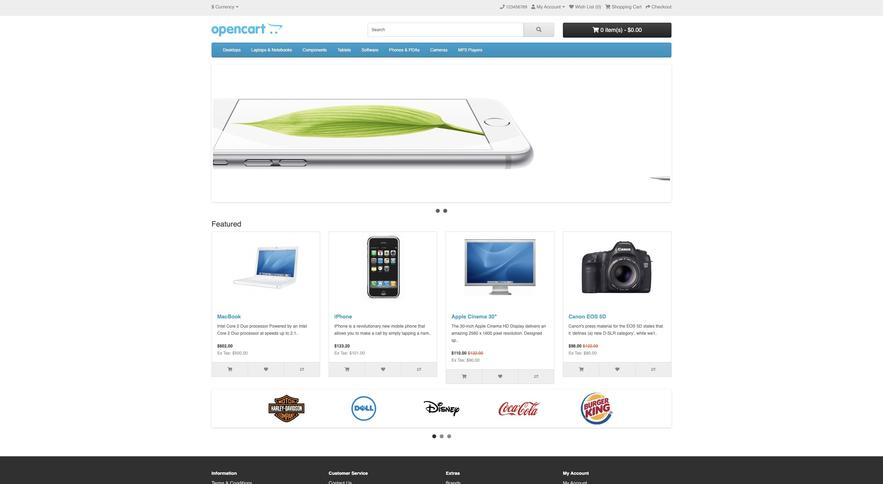 Task type: vqa. For each thing, say whether or not it's contained in the screenshot.
Pages)
no



Task type: locate. For each thing, give the bounding box(es) containing it.
0 horizontal spatial an
[[293, 324, 298, 329]]

a left call
[[372, 331, 374, 336]]

0 horizontal spatial add to wish list image
[[264, 368, 268, 372]]

the
[[452, 324, 459, 329]]

add to cart image down $110.00 $122.00 ex tax: $90.00
[[462, 375, 467, 379]]

add to cart image
[[345, 368, 350, 372], [462, 375, 467, 379]]

$122.00 inside $110.00 $122.00 ex tax: $90.00
[[468, 351, 483, 356]]

1 horizontal spatial &
[[405, 48, 408, 53]]

ex down $123.20
[[334, 351, 339, 356]]

0 vertical spatial 5d
[[600, 314, 606, 320]]

to right you
[[356, 331, 359, 336]]

inch
[[466, 324, 474, 329]]

pdas
[[409, 48, 420, 53]]

ex inside the $123.20 ex tax: $101.00
[[334, 351, 339, 356]]

powered
[[269, 324, 286, 329]]

0 horizontal spatial eos
[[587, 314, 598, 320]]

new left d-
[[594, 331, 602, 336]]

$110.00 $122.00 ex tax: $90.00
[[452, 351, 483, 363]]

tablets link
[[332, 43, 356, 57]]

shopping
[[612, 4, 632, 10]]

shopping cart image
[[593, 27, 599, 33]]

0 horizontal spatial new
[[382, 324, 390, 329]]

iphone up the allows
[[334, 324, 348, 329]]

$602.00
[[217, 344, 233, 349]]

my account link
[[531, 4, 565, 10]]

1 horizontal spatial add to cart image
[[579, 368, 584, 372]]

0 horizontal spatial add to cart image
[[345, 368, 350, 372]]

& right laptops
[[268, 48, 271, 53]]

duo down macbook link in the bottom of the page
[[240, 324, 248, 329]]

compare this product image
[[300, 368, 304, 372], [651, 368, 656, 372], [534, 375, 539, 379]]

user image
[[531, 5, 536, 9]]

0 horizontal spatial 5d
[[600, 314, 606, 320]]

disney image
[[419, 391, 465, 427]]

an
[[293, 324, 298, 329], [541, 324, 546, 329]]

tax: down $110.00
[[458, 358, 466, 363]]

we'r..
[[648, 331, 657, 336]]

processor up at on the left bottom of page
[[249, 324, 268, 329]]

checkout
[[652, 4, 672, 10]]

duo
[[240, 324, 248, 329], [231, 331, 239, 336]]

add to cart image for apple cinema 30"
[[462, 375, 467, 379]]

0 vertical spatial processor
[[249, 324, 268, 329]]

apple
[[452, 314, 466, 320], [475, 324, 486, 329]]

2 caret down image from the left
[[562, 5, 565, 9]]

add to cart image for iphone
[[345, 368, 350, 372]]

0 horizontal spatial a
[[353, 324, 356, 329]]

$122.00 up $90.00
[[468, 351, 483, 356]]

0 horizontal spatial apple
[[452, 314, 466, 320]]

tax:
[[223, 351, 231, 356], [341, 351, 348, 356], [575, 351, 583, 356], [458, 358, 466, 363]]

2 that from the left
[[656, 324, 663, 329]]

1 vertical spatial iphone
[[334, 324, 348, 329]]

1 vertical spatial my account
[[563, 471, 589, 477]]

1 vertical spatial add to cart image
[[462, 375, 467, 379]]

apple cinema 30" link
[[452, 314, 497, 320]]

1 vertical spatial eos
[[627, 324, 636, 329]]

0 horizontal spatial compare this product image
[[300, 368, 304, 372]]

1 horizontal spatial to
[[356, 331, 359, 336]]

apple up 'x'
[[475, 324, 486, 329]]

apple up the
[[452, 314, 466, 320]]

1 to from the left
[[286, 331, 289, 336]]

an right delivers
[[541, 324, 546, 329]]

laptops & notebooks
[[251, 48, 292, 53]]

0 vertical spatial add to cart image
[[345, 368, 350, 372]]

2 an from the left
[[541, 324, 546, 329]]

shopping cart link
[[605, 4, 642, 10]]

caret down image right currency
[[236, 5, 239, 9]]

compare this product image for macbook
[[300, 368, 304, 372]]

1 horizontal spatial by
[[383, 331, 387, 336]]

my account
[[537, 4, 561, 10], [563, 471, 589, 477]]

to inside intel core 2 duo processor powered by an intel core 2 duo processor at speeds up to 2.1..
[[286, 331, 289, 336]]

new inside iphone is a revolutionary new mobile phone that allows you to make a call by simply tapping a nam..
[[382, 324, 390, 329]]

cinema up inch
[[468, 314, 487, 320]]

1 vertical spatial 5d
[[637, 324, 642, 329]]

1 vertical spatial new
[[594, 331, 602, 336]]

processor left at on the left bottom of page
[[240, 331, 259, 336]]

intel right the powered
[[299, 324, 307, 329]]

$98.00
[[569, 344, 582, 349]]

0 horizontal spatial caret down image
[[236, 5, 239, 9]]

macbook image
[[230, 232, 301, 303]]

intel core 2 duo processor powered by an intel core 2 duo processor at speeds up to 2.1..
[[217, 324, 307, 336]]

1 horizontal spatial eos
[[627, 324, 636, 329]]

allows
[[334, 331, 346, 336]]

tax: inside $602.00 ex tax: $500.00
[[223, 351, 231, 356]]

tax: inside the $98.00 $122.00 ex tax: $80.00
[[575, 351, 583, 356]]

5d up while
[[637, 324, 642, 329]]

by
[[287, 324, 292, 329], [383, 331, 387, 336]]

phone
[[405, 324, 417, 329]]

that up the nam..
[[418, 324, 425, 329]]

list
[[587, 4, 594, 10]]

0 horizontal spatial duo
[[231, 331, 239, 336]]

tax: down $123.20
[[341, 351, 348, 356]]

compare this product image for canon eos 5d
[[651, 368, 656, 372]]

1 horizontal spatial account
[[571, 471, 589, 477]]

1 caret down image from the left
[[236, 5, 239, 9]]

1 horizontal spatial $122.00
[[583, 344, 598, 349]]

0 horizontal spatial intel
[[217, 324, 225, 329]]

notebooks
[[272, 48, 292, 53]]

slr
[[608, 331, 616, 336]]

macbook link
[[217, 314, 241, 320]]

2 add to wish list image from the left
[[381, 368, 385, 372]]

1 & from the left
[[268, 48, 271, 53]]

caret down image for currency
[[236, 5, 239, 9]]

mp3 players link
[[453, 43, 488, 57]]

2 up $602.00
[[228, 331, 230, 336]]

1 intel from the left
[[217, 324, 225, 329]]

1 that from the left
[[418, 324, 425, 329]]

account
[[544, 4, 561, 10], [571, 471, 589, 477]]

0 vertical spatial my account
[[537, 4, 561, 10]]

a right is
[[353, 324, 356, 329]]

0 vertical spatial $122.00
[[583, 344, 598, 349]]

add to cart image
[[228, 368, 232, 372], [579, 368, 584, 372]]

2 horizontal spatial compare this product image
[[651, 368, 656, 372]]

Search text field
[[368, 23, 524, 37]]

add to cart image down the $98.00 $122.00 ex tax: $80.00
[[579, 368, 584, 372]]

add to wish list image for macbook
[[264, 368, 268, 372]]

1 horizontal spatial duo
[[240, 324, 248, 329]]

1 horizontal spatial 5d
[[637, 324, 642, 329]]

add to cart image for canon eos 5d
[[579, 368, 584, 372]]

1 add to wish list image from the left
[[264, 368, 268, 372]]

caret down image
[[236, 5, 239, 9], [562, 5, 565, 9]]

0 horizontal spatial $122.00
[[468, 351, 483, 356]]

1 horizontal spatial an
[[541, 324, 546, 329]]

canon eos 5d link
[[569, 314, 606, 320]]

designed
[[524, 331, 542, 336]]

add to cart image for macbook
[[228, 368, 232, 372]]

duo up $602.00
[[231, 331, 239, 336]]

shopping cart image
[[605, 5, 611, 9]]

2
[[237, 324, 239, 329], [228, 331, 230, 336]]

ex down $602.00
[[217, 351, 222, 356]]

tax: down $98.00
[[575, 351, 583, 356]]

& inside 'link'
[[268, 48, 271, 53]]

checkout link
[[646, 4, 672, 10]]

that up we'r..
[[656, 324, 663, 329]]

1 vertical spatial $122.00
[[468, 351, 483, 356]]

components link
[[297, 43, 332, 57]]

iphone up is
[[334, 314, 352, 320]]

1 horizontal spatial add to wish list image
[[381, 368, 385, 372]]

1 horizontal spatial that
[[656, 324, 663, 329]]

iphone inside iphone is a revolutionary new mobile phone that allows you to make a call by simply tapping a nam..
[[334, 324, 348, 329]]

hd
[[503, 324, 509, 329]]

to inside iphone is a revolutionary new mobile phone that allows you to make a call by simply tapping a nam..
[[356, 331, 359, 336]]

1 add to cart image from the left
[[228, 368, 232, 372]]

2 horizontal spatial add to wish list image
[[615, 368, 620, 372]]

delivers
[[526, 324, 540, 329]]

$500.00
[[232, 351, 248, 356]]

$101.00
[[350, 351, 365, 356]]

& for notebooks
[[268, 48, 271, 53]]

harley davidson image
[[263, 391, 309, 427]]

pixel
[[494, 331, 502, 336]]

to right up
[[286, 331, 289, 336]]

1 vertical spatial 2
[[228, 331, 230, 336]]

cinema up the pixel
[[487, 324, 502, 329]]

core up $602.00
[[217, 331, 227, 336]]

compare this product image
[[417, 368, 421, 372]]

ex inside the $98.00 $122.00 ex tax: $80.00
[[569, 351, 574, 356]]

1 horizontal spatial intel
[[299, 324, 307, 329]]

1 vertical spatial cinema
[[487, 324, 502, 329]]

$110.00
[[452, 351, 467, 356]]

eos up press
[[587, 314, 598, 320]]

core down macbook
[[227, 324, 236, 329]]

call
[[375, 331, 382, 336]]

sp..
[[452, 338, 458, 343]]

1 horizontal spatial 2
[[237, 324, 239, 329]]

by right call
[[383, 331, 387, 336]]

0 horizontal spatial to
[[286, 331, 289, 336]]

2 to from the left
[[356, 331, 359, 336]]

0 horizontal spatial that
[[418, 324, 425, 329]]

1 vertical spatial account
[[571, 471, 589, 477]]

1 iphone from the top
[[334, 314, 352, 320]]

iphone for iphone
[[334, 314, 352, 320]]

0 vertical spatial eos
[[587, 314, 598, 320]]

caret down image left heart image
[[562, 5, 565, 9]]

ex down $110.00
[[452, 358, 457, 363]]

0 vertical spatial my
[[537, 4, 543, 10]]

$122.00 for eos
[[583, 344, 598, 349]]

ex down $98.00
[[569, 351, 574, 356]]

add to cart image down $602.00 ex tax: $500.00
[[228, 368, 232, 372]]

x
[[480, 331, 482, 336]]

eos
[[587, 314, 598, 320], [627, 324, 636, 329]]

an up 2.1..
[[293, 324, 298, 329]]

1 an from the left
[[293, 324, 298, 329]]

revolutionary
[[357, 324, 381, 329]]

core
[[227, 324, 236, 329], [217, 331, 227, 336]]

share image
[[646, 5, 651, 9]]

$123.20 ex tax: $101.00
[[334, 344, 365, 356]]

0 vertical spatial by
[[287, 324, 292, 329]]

my
[[537, 4, 543, 10], [563, 471, 570, 477]]

new
[[382, 324, 390, 329], [594, 331, 602, 336]]

$122.00 up $80.00 on the bottom
[[583, 344, 598, 349]]

0 horizontal spatial &
[[268, 48, 271, 53]]

intel
[[217, 324, 225, 329], [299, 324, 307, 329]]

1 horizontal spatial new
[[594, 331, 602, 336]]

0 horizontal spatial by
[[287, 324, 292, 329]]

featured
[[212, 220, 241, 229]]

2 down macbook
[[237, 324, 239, 329]]

$122.00 inside the $98.00 $122.00 ex tax: $80.00
[[583, 344, 598, 349]]

0 vertical spatial 2
[[237, 324, 239, 329]]

1 horizontal spatial caret down image
[[562, 5, 565, 9]]

1 horizontal spatial add to cart image
[[462, 375, 467, 379]]

2 intel from the left
[[299, 324, 307, 329]]

eos up category',
[[627, 324, 636, 329]]

ex inside $110.00 $122.00 ex tax: $90.00
[[452, 358, 457, 363]]

1 vertical spatial apple
[[475, 324, 486, 329]]

iphone image
[[348, 232, 419, 303]]

1 horizontal spatial my
[[563, 471, 570, 477]]

$122.00 for cinema
[[468, 351, 483, 356]]

caret down image inside my account link
[[562, 5, 565, 9]]

add to wish list image
[[264, 368, 268, 372], [381, 368, 385, 372], [615, 368, 620, 372]]

by up 2.1..
[[287, 324, 292, 329]]

&
[[268, 48, 271, 53], [405, 48, 408, 53]]

0 vertical spatial cinema
[[468, 314, 487, 320]]

new up simply
[[382, 324, 390, 329]]

5d inside canon's press material for the eos 5d states that it 'defines (a) new d-slr category', while we'r..
[[637, 324, 642, 329]]

2560
[[469, 331, 478, 336]]

& for pdas
[[405, 48, 408, 53]]

1 horizontal spatial a
[[372, 331, 374, 336]]

amazing
[[452, 331, 468, 336]]

& left pdas
[[405, 48, 408, 53]]

$98.00 $122.00 ex tax: $80.00
[[569, 344, 598, 356]]

a left the nam..
[[417, 331, 419, 336]]

2 iphone from the top
[[334, 324, 348, 329]]

iphone is a revolutionary new mobile phone that allows you to make a call by simply tapping a nam..
[[334, 324, 431, 336]]

0 horizontal spatial account
[[544, 4, 561, 10]]

phones
[[389, 48, 404, 53]]

0 vertical spatial new
[[382, 324, 390, 329]]

0 horizontal spatial add to cart image
[[228, 368, 232, 372]]

1 vertical spatial by
[[383, 331, 387, 336]]

2.1..
[[290, 331, 299, 336]]

2 add to cart image from the left
[[579, 368, 584, 372]]

$122.00
[[583, 344, 598, 349], [468, 351, 483, 356]]

1 vertical spatial processor
[[240, 331, 259, 336]]

0 vertical spatial apple
[[452, 314, 466, 320]]

0 vertical spatial iphone
[[334, 314, 352, 320]]

1 horizontal spatial my account
[[563, 471, 589, 477]]

tax: down $602.00
[[223, 351, 231, 356]]

add to cart image down the $123.20 ex tax: $101.00
[[345, 368, 350, 372]]

1 horizontal spatial compare this product image
[[534, 375, 539, 379]]

5d up material
[[600, 314, 606, 320]]

it
[[569, 331, 571, 336]]

3 add to wish list image from the left
[[615, 368, 620, 372]]

apple inside the 30-inch apple cinema hd display delivers an amazing 2560 x 1600 pixel resolution. designed sp..
[[475, 324, 486, 329]]

1 horizontal spatial apple
[[475, 324, 486, 329]]

2 & from the left
[[405, 48, 408, 53]]

intel down macbook
[[217, 324, 225, 329]]

ex
[[217, 351, 222, 356], [334, 351, 339, 356], [569, 351, 574, 356], [452, 358, 457, 363]]

cinema inside the 30-inch apple cinema hd display delivers an amazing 2560 x 1600 pixel resolution. designed sp..
[[487, 324, 502, 329]]

simply
[[389, 331, 401, 336]]

software link
[[356, 43, 384, 57]]

5d
[[600, 314, 606, 320], [637, 324, 642, 329]]



Task type: describe. For each thing, give the bounding box(es) containing it.
caret down image for my account
[[562, 5, 565, 9]]

$123.20
[[334, 344, 350, 349]]

for
[[613, 324, 618, 329]]

iphone 6 image
[[115, 66, 520, 201]]

laptops
[[251, 48, 267, 53]]

wish list (0)
[[575, 4, 601, 10]]

tapping
[[402, 331, 416, 336]]

mp3 players
[[458, 48, 483, 53]]

123456789
[[506, 5, 527, 10]]

by inside intel core 2 duo processor powered by an intel core 2 duo processor at speeds up to 2.1..
[[287, 324, 292, 329]]

speeds
[[265, 331, 279, 336]]

-
[[624, 27, 626, 33]]

software
[[362, 48, 379, 53]]

phones & pdas link
[[384, 43, 425, 57]]

you
[[347, 331, 354, 336]]

wish
[[575, 4, 586, 10]]

0
[[601, 27, 604, 33]]

eos inside canon's press material for the eos 5d states that it 'defines (a) new d-slr category', while we'r..
[[627, 324, 636, 329]]

(0)
[[596, 4, 601, 10]]

item(s)
[[605, 27, 623, 33]]

1 vertical spatial core
[[217, 331, 227, 336]]

2 horizontal spatial a
[[417, 331, 419, 336]]

new inside canon's press material for the eos 5d states that it 'defines (a) new d-slr category', while we'r..
[[594, 331, 602, 336]]

30-
[[460, 324, 466, 329]]

compare this product image for apple cinema 30"
[[534, 375, 539, 379]]

$ currency
[[212, 4, 235, 10]]

material
[[597, 324, 612, 329]]

mobile
[[391, 324, 404, 329]]

cameras
[[430, 48, 448, 53]]

that inside canon's press material for the eos 5d states that it 'defines (a) new d-slr category', while we'r..
[[656, 324, 663, 329]]

tax: inside $110.00 $122.00 ex tax: $90.00
[[458, 358, 466, 363]]

macbook
[[217, 314, 241, 320]]

0 vertical spatial core
[[227, 324, 236, 329]]

mp3
[[458, 48, 467, 53]]

0 item(s) - $0.00 button
[[563, 23, 672, 38]]

add to wish list image
[[498, 375, 503, 379]]

d-
[[603, 331, 608, 336]]

players
[[468, 48, 483, 53]]

customer service
[[329, 471, 368, 477]]

heart image
[[569, 5, 574, 9]]

the
[[620, 324, 625, 329]]

(a)
[[588, 331, 593, 336]]

macbookair image
[[572, 66, 883, 201]]

tax: inside the $123.20 ex tax: $101.00
[[341, 351, 348, 356]]

your store image
[[212, 23, 283, 37]]

shopping cart
[[612, 4, 642, 10]]

0 horizontal spatial my account
[[537, 4, 561, 10]]

wish list (0) link
[[569, 4, 601, 10]]

canon eos 5d image
[[582, 232, 653, 303]]

an inside the 30-inch apple cinema hd display delivers an amazing 2560 x 1600 pixel resolution. designed sp..
[[541, 324, 546, 329]]

coca cola image
[[496, 391, 542, 427]]

an inside intel core 2 duo processor powered by an intel core 2 duo processor at speeds up to 2.1..
[[293, 324, 298, 329]]

0 vertical spatial duo
[[240, 324, 248, 329]]

canon's press material for the eos 5d states that it 'defines (a) new d-slr category', while we'r..
[[569, 324, 663, 336]]

apple cinema 30" image
[[465, 232, 536, 303]]

$80.00
[[584, 351, 597, 356]]

1 vertical spatial my
[[563, 471, 570, 477]]

the 30-inch apple cinema hd display delivers an amazing 2560 x 1600 pixel resolution. designed sp..
[[452, 324, 546, 343]]

'defines
[[572, 331, 587, 336]]

0 horizontal spatial my
[[537, 4, 543, 10]]

add to wish list image for iphone
[[381, 368, 385, 372]]

0 horizontal spatial 2
[[228, 331, 230, 336]]

desktops link
[[218, 43, 246, 57]]

canon eos 5d
[[569, 314, 606, 320]]

add to wish list image for canon eos 5d
[[615, 368, 620, 372]]

1600
[[483, 331, 492, 336]]

$90.00
[[467, 358, 480, 363]]

extras
[[446, 471, 460, 477]]

cameras link
[[425, 43, 453, 57]]

$
[[212, 4, 214, 10]]

30"
[[489, 314, 497, 320]]

that inside iphone is a revolutionary new mobile phone that allows you to make a call by simply tapping a nam..
[[418, 324, 425, 329]]

while
[[637, 331, 646, 336]]

category',
[[617, 331, 636, 336]]

is
[[349, 324, 352, 329]]

phones & pdas
[[389, 48, 420, 53]]

iphone for iphone is a revolutionary new mobile phone that allows you to make a call by simply tapping a nam..
[[334, 324, 348, 329]]

apple cinema 30"
[[452, 314, 497, 320]]

phone image
[[500, 5, 505, 9]]

customer
[[329, 471, 350, 477]]

0 vertical spatial account
[[544, 4, 561, 10]]

$0.00
[[628, 27, 642, 33]]

$602.00 ex tax: $500.00
[[217, 344, 248, 356]]

display
[[510, 324, 524, 329]]

ex inside $602.00 ex tax: $500.00
[[217, 351, 222, 356]]

canon
[[569, 314, 585, 320]]

burger king image
[[574, 391, 620, 427]]

tablets
[[338, 48, 351, 53]]

at
[[260, 331, 264, 336]]

up
[[280, 331, 285, 336]]

nam..
[[421, 331, 431, 336]]

0 item(s) - $0.00
[[599, 27, 642, 33]]

dell image
[[341, 391, 387, 427]]

information
[[212, 471, 237, 477]]

search image
[[536, 27, 542, 32]]

iphone link
[[334, 314, 352, 320]]

service
[[352, 471, 368, 477]]

cart
[[633, 4, 642, 10]]

laptops & notebooks link
[[246, 43, 297, 57]]

press
[[585, 324, 596, 329]]

by inside iphone is a revolutionary new mobile phone that allows you to make a call by simply tapping a nam..
[[383, 331, 387, 336]]

1 vertical spatial duo
[[231, 331, 239, 336]]

make
[[360, 331, 371, 336]]

resolution.
[[503, 331, 523, 336]]

desktops
[[223, 48, 241, 53]]



